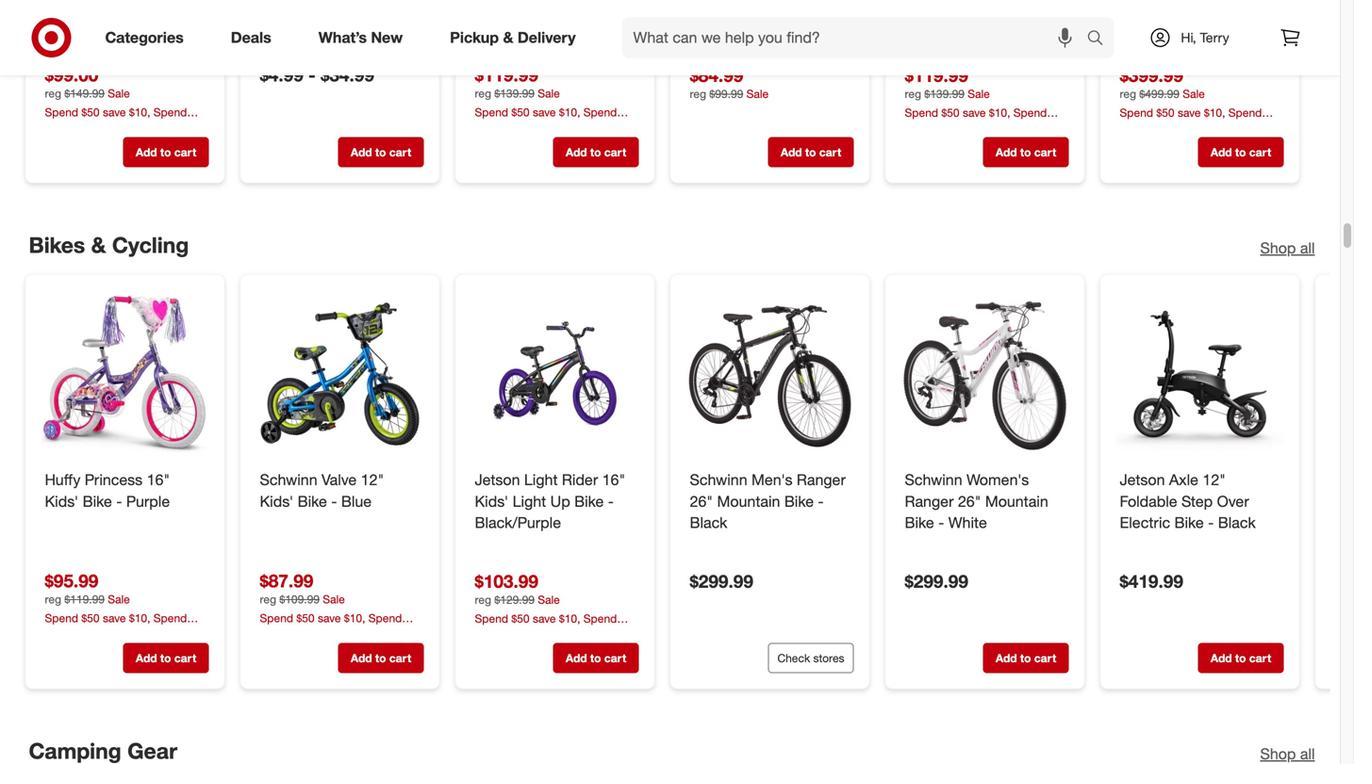 Task type: describe. For each thing, give the bounding box(es) containing it.
$100 inside $99.00 reg $149.99 sale spend $50 save $10, spend $100 save $25 on select toys
[[45, 68, 69, 83]]

what's
[[319, 28, 367, 47]]

$4.99
[[260, 11, 303, 33]]

$25 inside $99.00 reg $149.99 sale spend $50 save $10, spend $100 save $25 on select toys
[[99, 68, 117, 83]]

to inside $399.99 $499.99 sale spend $50 save $10, spend $100 save $25 on select toys add to cart
[[1235, 92, 1246, 106]]

$299.99 for white
[[905, 518, 968, 540]]

schwinn for schwinn men's ranger 26" mountain bike - black
[[690, 418, 747, 436]]

mountain for men's
[[717, 440, 780, 458]]

ranger for schwinn women's ranger 26" mountain bike - white
[[905, 440, 954, 458]]

deals
[[231, 28, 271, 47]]

huffy
[[45, 418, 80, 436]]

electric
[[1120, 461, 1170, 480]]

hi, terry
[[1181, 29, 1229, 46]]

blue
[[341, 440, 372, 458]]

$50 inside $399.99 $499.99 sale spend $50 save $10, spend $100 save $25 on select toys add to cart
[[1156, 53, 1175, 67]]

jetson axle 12" foldable step over electric bike - black link
[[1120, 417, 1280, 481]]

white
[[948, 461, 987, 480]]

26" for black
[[690, 440, 713, 458]]

$299.99 for black
[[690, 518, 753, 540]]

valve
[[322, 418, 357, 436]]

pickup & delivery link
[[434, 17, 599, 58]]

axle
[[1169, 418, 1199, 436]]

black/purple
[[475, 461, 561, 480]]

$84.99
[[690, 12, 743, 33]]

shop all link for bikes & cycling
[[1260, 185, 1315, 206]]

all for camping gear
[[1300, 693, 1315, 711]]

all for bikes & cycling
[[1300, 186, 1315, 205]]

cart inside $399.99 $499.99 sale spend $50 save $10, spend $100 save $25 on select toys add to cart
[[1249, 92, 1271, 106]]

foldable
[[1120, 440, 1177, 458]]

bike inside huffy princess 16" kids' bike - purple
[[83, 440, 112, 458]]

bike inside the schwinn women's ranger 26" mountain bike - white
[[905, 461, 934, 480]]

schwinn men's ranger 26" mountain bike - black link
[[690, 417, 850, 481]]

$99.99
[[709, 34, 743, 48]]

shop all for bikes & cycling
[[1260, 186, 1315, 205]]

- inside schwinn men's ranger 26" mountain bike - black
[[818, 440, 824, 458]]

black inside jetson axle 12" foldable step over electric bike - black
[[1218, 461, 1256, 480]]

jetson light rider 16" kids'  light up bike - black/purple
[[475, 418, 625, 480]]

categories link
[[89, 17, 207, 58]]

bike inside schwinn men's ranger 26" mountain bike - black
[[784, 440, 814, 458]]

what's new
[[319, 28, 403, 47]]

huffy princess 16" kids' bike - purple
[[45, 418, 170, 458]]

$119.99 reg $139.99 sale spend $50 save $10, spend $100 save $25 on select toys
[[475, 11, 621, 83]]

cycling
[[112, 179, 189, 206]]

$149.99
[[64, 33, 105, 48]]

pickup & delivery
[[450, 28, 576, 47]]

$84.99 reg $99.99 sale
[[690, 12, 769, 48]]

jetson light rider 16" kids'  light up bike - black/purple link
[[475, 417, 635, 481]]

schwinn for schwinn women's ranger 26" mountain bike - white
[[905, 418, 962, 436]]

bikes
[[29, 179, 85, 206]]

- inside the schwinn women's ranger 26" mountain bike - white
[[938, 461, 944, 480]]

schwinn for schwinn valve 12" kids' bike - blue
[[260, 418, 317, 436]]

$25 inside $399.99 $499.99 sale spend $50 save $10, spend $100 save $25 on select toys add to cart
[[1174, 69, 1192, 83]]

$103.99
[[475, 518, 538, 540]]

0 vertical spatial light
[[524, 418, 558, 436]]

categories
[[105, 28, 184, 47]]

$399.99 $499.99 sale spend $50 save $10, spend $100 save $25 on select toys add to cart
[[1120, 12, 1271, 106]]

pickup
[[450, 28, 499, 47]]

$119.99 for $119.99
[[905, 12, 968, 33]]

- inside jetson axle 12" foldable step over electric bike - black
[[1208, 461, 1214, 480]]

mountain for women's
[[985, 440, 1048, 458]]

$50 inside $119.99 reg $139.99 sale spend $50 save $10, spend $100 save $25 on select toys
[[511, 52, 530, 66]]

16" inside huffy princess 16" kids' bike - purple
[[147, 418, 170, 436]]

$99.00 reg $149.99 sale spend $50 save $10, spend $100 save $25 on select toys
[[45, 11, 190, 83]]

on inside $99.00 reg $149.99 sale spend $50 save $10, spend $100 save $25 on select toys
[[120, 68, 133, 83]]

- inside huffy princess 16" kids' bike - purple
[[116, 440, 122, 458]]

reg inside $84.99 reg $99.99 sale
[[690, 34, 706, 48]]

shop for camping gear
[[1260, 693, 1296, 711]]

$499.99
[[1140, 34, 1180, 48]]

shop for bikes & cycling
[[1260, 186, 1296, 205]]

hi,
[[1181, 29, 1196, 46]]

men's
[[752, 418, 793, 436]]

purple
[[126, 440, 170, 458]]

schwinn women's ranger 26" mountain bike - white
[[905, 418, 1048, 480]]

bikes & cycling
[[29, 179, 189, 206]]



Task type: vqa. For each thing, say whether or not it's contained in the screenshot.
Dimensions:
no



Task type: locate. For each thing, give the bounding box(es) containing it.
2 horizontal spatial reg
[[690, 34, 706, 48]]

reg left $139.99
[[475, 33, 491, 48]]

- inside jetson light rider 16" kids'  light up bike - black/purple
[[608, 440, 614, 458]]

stanley 30oz iceflow flip straw tumbler image
[[1116, 744, 1284, 765], [1116, 744, 1284, 765]]

1 horizontal spatial mountain
[[985, 440, 1048, 458]]

kids' for schwinn valve 12" kids' bike - blue
[[260, 440, 293, 458]]

huffy princess 16" kids' bike - purple image
[[41, 238, 209, 405], [41, 238, 209, 405]]

shop all link
[[1260, 185, 1315, 206], [1260, 691, 1315, 713]]

intex elevated 18" premium comfort queen air mattress with internal pump image
[[41, 744, 209, 765], [41, 744, 209, 765]]

spend $50 save $10, spend $100 save $25 on select toys
[[905, 53, 1051, 83], [45, 559, 190, 589], [260, 559, 406, 589], [475, 559, 621, 590]]

1 kids' from the left
[[45, 440, 78, 458]]

$10, inside $99.00 reg $149.99 sale spend $50 save $10, spend $100 save $25 on select toys
[[129, 52, 150, 66]]

& for bikes
[[91, 179, 106, 206]]

2 16" from the left
[[602, 418, 625, 436]]

kids' inside jetson light rider 16" kids'  light up bike - black/purple
[[475, 440, 508, 458]]

$299.99
[[690, 518, 753, 540], [905, 518, 968, 540]]

what's new link
[[302, 17, 426, 58]]

1 horizontal spatial $299.99
[[905, 518, 968, 540]]

$34.99
[[321, 11, 374, 33]]

$100
[[45, 68, 69, 83], [475, 68, 499, 83], [905, 69, 929, 83], [1120, 69, 1144, 83], [45, 575, 69, 589], [260, 575, 284, 589], [475, 575, 499, 590]]

0 vertical spatial shop all
[[1260, 186, 1315, 205]]

ranger up white
[[905, 440, 954, 458]]

$399.99
[[1120, 12, 1183, 33]]

2 black from the left
[[1218, 461, 1256, 480]]

kids' down huffy
[[45, 440, 78, 458]]

1 horizontal spatial jetson
[[1120, 418, 1165, 436]]

black
[[690, 461, 727, 480], [1218, 461, 1256, 480]]

2 jetson from the left
[[1120, 418, 1165, 436]]

bike down rider
[[574, 440, 604, 458]]

shop
[[1260, 186, 1296, 205], [1260, 693, 1296, 711]]

mountain
[[717, 440, 780, 458], [985, 440, 1048, 458]]

& for pickup
[[503, 28, 513, 47]]

jetson light rider 16" kids'  light up bike - black/purple image
[[471, 238, 639, 405], [471, 238, 639, 405]]

3 schwinn from the left
[[905, 418, 962, 436]]

1 horizontal spatial reg
[[475, 33, 491, 48]]

3 sale from the left
[[747, 34, 769, 48]]

1 vertical spatial all
[[1300, 693, 1315, 711]]

1 shop from the top
[[1260, 186, 1296, 205]]

toys inside $399.99 $499.99 sale spend $50 save $10, spend $100 save $25 on select toys add to cart
[[1244, 69, 1266, 83]]

reg down $99.00
[[45, 33, 61, 48]]

kids'
[[45, 440, 78, 458], [260, 440, 293, 458], [475, 440, 508, 458]]

delivery
[[518, 28, 576, 47]]

sale right "$99.99"
[[747, 34, 769, 48]]

light up black/purple
[[513, 440, 546, 458]]

26" inside schwinn men's ranger 26" mountain bike - black
[[690, 440, 713, 458]]

26"
[[690, 440, 713, 458], [958, 440, 981, 458]]

schwinn men's ranger 26" mountain bike - black image
[[686, 238, 854, 405], [686, 238, 854, 405]]

gear
[[127, 686, 177, 712]]

shop all link for camping gear
[[1260, 691, 1315, 713]]

kids' for huffy princess 16" kids' bike - purple
[[45, 440, 78, 458]]

select inside $119.99 reg $139.99 sale spend $50 save $10, spend $100 save $25 on select toys
[[566, 68, 596, 83]]

schwinn inside schwinn men's ranger 26" mountain bike - black
[[690, 418, 747, 436]]

ranger for schwinn men's ranger 26" mountain bike - black
[[797, 418, 846, 436]]

1 vertical spatial shop all
[[1260, 693, 1315, 711]]

bike down men's
[[784, 440, 814, 458]]

1 shop all link from the top
[[1260, 185, 1315, 206]]

schwinn men's ranger 26" mountain bike - black
[[690, 418, 846, 480]]

women's
[[967, 418, 1029, 436]]

2 all from the top
[[1300, 693, 1315, 711]]

terry
[[1200, 29, 1229, 46]]

0 vertical spatial shop
[[1260, 186, 1296, 205]]

light up up
[[524, 418, 558, 436]]

$99.00
[[45, 11, 98, 33]]

16" right rider
[[602, 418, 625, 436]]

12" inside "schwinn valve 12" kids' bike - blue"
[[361, 418, 384, 436]]

light
[[524, 418, 558, 436], [513, 440, 546, 458]]

$119.99 inside $119.99 reg $139.99 sale spend $50 save $10, spend $100 save $25 on select toys
[[475, 11, 538, 33]]

schwinn valve 12" kids' bike - blue link
[[260, 417, 420, 460]]

jetson axle 12" foldable step over electric bike - black image
[[1116, 238, 1284, 405], [1116, 238, 1284, 405]]

new
[[371, 28, 403, 47]]

$119.99 for $119.99 reg $139.99 sale spend $50 save $10, spend $100 save $25 on select toys
[[475, 11, 538, 33]]

2 shop all from the top
[[1260, 693, 1315, 711]]

ranger right men's
[[797, 418, 846, 436]]

reg for $119.99
[[475, 33, 491, 48]]

kids' inside huffy princess 16" kids' bike - purple
[[45, 440, 78, 458]]

deals link
[[215, 17, 295, 58]]

12" for valve
[[361, 418, 384, 436]]

jetson up black/purple
[[475, 418, 520, 436]]

0 horizontal spatial reg
[[45, 33, 61, 48]]

0 horizontal spatial black
[[690, 461, 727, 480]]

bike inside jetson light rider 16" kids'  light up bike - black/purple
[[574, 440, 604, 458]]

reg inside $119.99 reg $139.99 sale spend $50 save $10, spend $100 save $25 on select toys
[[475, 33, 491, 48]]

search
[[1078, 30, 1124, 49]]

$139.99
[[494, 33, 535, 48]]

all
[[1300, 186, 1315, 205], [1300, 693, 1315, 711]]

spend
[[45, 52, 78, 66], [153, 52, 187, 66], [475, 52, 508, 66], [584, 52, 617, 66], [905, 53, 938, 67], [1014, 53, 1047, 67], [1120, 53, 1153, 67], [1229, 53, 1262, 67], [45, 559, 78, 573], [153, 559, 187, 573], [260, 559, 293, 573], [369, 559, 402, 573], [475, 559, 508, 573], [584, 559, 617, 573]]

- inside "schwinn valve 12" kids' bike - blue"
[[331, 440, 337, 458]]

shop all for camping gear
[[1260, 693, 1315, 711]]

jetson for jetson light rider 16" kids'  light up bike - black/purple
[[475, 418, 520, 436]]

reg
[[45, 33, 61, 48], [475, 33, 491, 48], [690, 34, 706, 48]]

1 vertical spatial ranger
[[905, 440, 954, 458]]

toys
[[169, 68, 190, 83], [599, 68, 621, 83], [1029, 69, 1051, 83], [1244, 69, 1266, 83], [169, 575, 190, 589], [384, 575, 406, 589], [599, 575, 621, 590]]

on inside $399.99 $499.99 sale spend $50 save $10, spend $100 save $25 on select toys add to cart
[[1195, 69, 1208, 83]]

step
[[1182, 440, 1213, 458]]

1 vertical spatial shop all link
[[1260, 691, 1315, 713]]

$50 inside $99.00 reg $149.99 sale spend $50 save $10, spend $100 save $25 on select toys
[[81, 52, 100, 66]]

2 reg from the left
[[475, 33, 491, 48]]

& right bikes
[[91, 179, 106, 206]]

cart
[[174, 92, 196, 106], [604, 92, 626, 106], [1034, 92, 1056, 106], [1249, 92, 1271, 106], [174, 599, 196, 613], [389, 599, 411, 613], [604, 599, 626, 613]]

schwinn valve 12" kids' bike - blue image
[[256, 238, 424, 405], [256, 238, 424, 405]]

1 horizontal spatial &
[[503, 28, 513, 47]]

1 all from the top
[[1300, 186, 1315, 205]]

black inside schwinn men's ranger 26" mountain bike - black
[[690, 461, 727, 480]]

jetson inside jetson light rider 16" kids'  light up bike - black/purple
[[475, 418, 520, 436]]

bike inside jetson axle 12" foldable step over electric bike - black
[[1175, 461, 1204, 480]]

huffy princess 16" kids' bike - purple link
[[45, 417, 205, 460]]

toys inside $119.99 reg $139.99 sale spend $50 save $10, spend $100 save $25 on select toys
[[599, 68, 621, 83]]

0 horizontal spatial kids'
[[45, 440, 78, 458]]

select
[[136, 68, 166, 83], [566, 68, 596, 83], [996, 69, 1026, 83], [1211, 69, 1241, 83], [136, 575, 166, 589], [351, 575, 381, 589], [566, 575, 596, 590]]

12" up step
[[1203, 418, 1226, 436]]

jetson up "foldable"
[[1120, 418, 1165, 436]]

0 vertical spatial ranger
[[797, 418, 846, 436]]

sale inside $119.99 reg $139.99 sale spend $50 save $10, spend $100 save $25 on select toys
[[538, 33, 560, 48]]

1 16" from the left
[[147, 418, 170, 436]]

on
[[120, 68, 133, 83], [550, 68, 563, 83], [980, 69, 993, 83], [1195, 69, 1208, 83], [120, 575, 133, 589], [335, 575, 348, 589], [550, 575, 563, 590]]

sale right '$499.99'
[[1183, 34, 1205, 48]]

2 schwinn from the left
[[690, 418, 747, 436]]

$100 inside $399.99 $499.99 sale spend $50 save $10, spend $100 save $25 on select toys add to cart
[[1120, 69, 1144, 83]]

shop all
[[1260, 186, 1315, 205], [1260, 693, 1315, 711]]

mountain inside schwinn men's ranger 26" mountain bike - black
[[717, 440, 780, 458]]

1 horizontal spatial $119.99
[[905, 12, 968, 33]]

3 kids' from the left
[[475, 440, 508, 458]]

16" up purple
[[147, 418, 170, 436]]

0 horizontal spatial $299.99
[[690, 518, 753, 540]]

1 $299.99 from the left
[[690, 518, 753, 540]]

0 horizontal spatial mountain
[[717, 440, 780, 458]]

0 horizontal spatial 16"
[[147, 418, 170, 436]]

1 vertical spatial shop
[[1260, 693, 1296, 711]]

spend $50 save $10, spend $100 save $25 on select toys button
[[45, 51, 209, 83], [475, 51, 639, 83], [905, 52, 1069, 83], [45, 558, 209, 589], [260, 558, 424, 589], [475, 558, 639, 590]]

bike
[[83, 440, 112, 458], [298, 440, 327, 458], [574, 440, 604, 458], [784, 440, 814, 458], [905, 461, 934, 480], [1175, 461, 1204, 480]]

0 horizontal spatial 12"
[[361, 418, 384, 436]]

1 26" from the left
[[690, 440, 713, 458]]

1 sale from the left
[[108, 33, 130, 48]]

& right pickup
[[503, 28, 513, 47]]

mountain down men's
[[717, 440, 780, 458]]

bike down step
[[1175, 461, 1204, 480]]

1 jetson from the left
[[475, 418, 520, 436]]

1 horizontal spatial ranger
[[905, 440, 954, 458]]

16" inside jetson light rider 16" kids'  light up bike - black/purple
[[602, 418, 625, 436]]

sale inside $399.99 $499.99 sale spend $50 save $10, spend $100 save $25 on select toys add to cart
[[1183, 34, 1205, 48]]

schwinn women's ranger 26" mountain bike - white image
[[901, 238, 1069, 405], [901, 238, 1069, 405]]

mountain down women's
[[985, 440, 1048, 458]]

26" for white
[[958, 440, 981, 458]]

schwinn valve 12" kids' bike - blue
[[260, 418, 384, 458]]

select inside $99.00 reg $149.99 sale spend $50 save $10, spend $100 save $25 on select toys
[[136, 68, 166, 83]]

2 26" from the left
[[958, 440, 981, 458]]

12"
[[361, 418, 384, 436], [1203, 418, 1226, 436]]

1 schwinn from the left
[[260, 418, 317, 436]]

-
[[308, 11, 316, 33], [116, 440, 122, 458], [331, 440, 337, 458], [608, 440, 614, 458], [818, 440, 824, 458], [938, 461, 944, 480], [1208, 461, 1214, 480]]

mountain inside the schwinn women's ranger 26" mountain bike - white
[[985, 440, 1048, 458]]

bike left white
[[905, 461, 934, 480]]

$25 inside $119.99 reg $139.99 sale spend $50 save $10, spend $100 save $25 on select toys
[[529, 68, 547, 83]]

0 vertical spatial &
[[503, 28, 513, 47]]

$119.99
[[475, 11, 538, 33], [905, 12, 968, 33]]

0 vertical spatial shop all link
[[1260, 185, 1315, 206]]

1 horizontal spatial 26"
[[958, 440, 981, 458]]

select inside $399.99 $499.99 sale spend $50 save $10, spend $100 save $25 on select toys add to cart
[[1211, 69, 1241, 83]]

0 horizontal spatial schwinn
[[260, 418, 317, 436]]

schwinn left valve
[[260, 418, 317, 436]]

kids' up black/purple
[[475, 440, 508, 458]]

kids' left blue
[[260, 440, 293, 458]]

bike inside "schwinn valve 12" kids' bike - blue"
[[298, 440, 327, 458]]

$10, inside $119.99 reg $139.99 sale spend $50 save $10, spend $100 save $25 on select toys
[[559, 52, 580, 66]]

schwinn up white
[[905, 418, 962, 436]]

to
[[160, 92, 171, 106], [590, 92, 601, 106], [1020, 92, 1031, 106], [1235, 92, 1246, 106], [160, 599, 171, 613], [375, 599, 386, 613], [590, 599, 601, 613]]

1 mountain from the left
[[717, 440, 780, 458]]

What can we help you find? suggestions appear below search field
[[622, 17, 1092, 58]]

sale inside $84.99 reg $99.99 sale
[[747, 34, 769, 48]]

sale
[[108, 33, 130, 48], [538, 33, 560, 48], [747, 34, 769, 48], [1183, 34, 1205, 48]]

camping
[[29, 686, 121, 712]]

$299.99 down schwinn men's ranger 26" mountain bike - black in the bottom of the page
[[690, 518, 753, 540]]

$25
[[99, 68, 117, 83], [529, 68, 547, 83], [959, 69, 977, 83], [1174, 69, 1192, 83], [99, 575, 117, 589], [314, 575, 332, 589], [529, 575, 547, 590]]

jetson
[[475, 418, 520, 436], [1120, 418, 1165, 436]]

16"
[[147, 418, 170, 436], [602, 418, 625, 436]]

$10, inside $399.99 $499.99 sale spend $50 save $10, spend $100 save $25 on select toys add to cart
[[1204, 53, 1225, 67]]

add inside $399.99 $499.99 sale spend $50 save $10, spend $100 save $25 on select toys add to cart
[[1211, 92, 1232, 106]]

ranger inside the schwinn women's ranger 26" mountain bike - white
[[905, 440, 954, 458]]

toys inside $99.00 reg $149.99 sale spend $50 save $10, spend $100 save $25 on select toys
[[169, 68, 190, 83]]

camping gear
[[29, 686, 177, 712]]

kids' inside "schwinn valve 12" kids' bike - blue"
[[260, 440, 293, 458]]

&
[[503, 28, 513, 47], [91, 179, 106, 206]]

add to cart
[[136, 92, 196, 106], [566, 92, 626, 106], [996, 92, 1056, 106], [136, 599, 196, 613], [351, 599, 411, 613], [566, 599, 626, 613]]

up
[[550, 440, 570, 458]]

26" inside the schwinn women's ranger 26" mountain bike - white
[[958, 440, 981, 458]]

sale right $139.99
[[538, 33, 560, 48]]

3 reg from the left
[[690, 34, 706, 48]]

0 horizontal spatial $119.99
[[475, 11, 538, 33]]

add
[[136, 92, 157, 106], [566, 92, 587, 106], [996, 92, 1017, 106], [1211, 92, 1232, 106], [136, 599, 157, 613], [351, 599, 372, 613], [566, 599, 587, 613]]

sale for $99.00
[[108, 33, 130, 48]]

jetson for jetson axle 12" foldable step over electric bike - black
[[1120, 418, 1165, 436]]

0 horizontal spatial jetson
[[475, 418, 520, 436]]

$10,
[[129, 52, 150, 66], [559, 52, 580, 66], [989, 53, 1010, 67], [1204, 53, 1225, 67], [129, 559, 150, 573], [344, 559, 365, 573], [559, 559, 580, 573]]

princess
[[85, 418, 143, 436]]

sale right $149.99
[[108, 33, 130, 48]]

0 horizontal spatial 26"
[[690, 440, 713, 458]]

ranger inside schwinn men's ranger 26" mountain bike - black
[[797, 418, 846, 436]]

reg for $99.00
[[45, 33, 61, 48]]

search button
[[1078, 17, 1124, 62]]

0 vertical spatial all
[[1300, 186, 1315, 205]]

12" inside jetson axle 12" foldable step over electric bike - black
[[1203, 418, 1226, 436]]

0 horizontal spatial &
[[91, 179, 106, 206]]

1 horizontal spatial kids'
[[260, 440, 293, 458]]

1 horizontal spatial schwinn
[[690, 418, 747, 436]]

bike down princess
[[83, 440, 112, 458]]

1 horizontal spatial 16"
[[602, 418, 625, 436]]

reg inside $99.00 reg $149.99 sale spend $50 save $10, spend $100 save $25 on select toys
[[45, 33, 61, 48]]

$50
[[81, 52, 100, 66], [511, 52, 530, 66], [941, 53, 960, 67], [1156, 53, 1175, 67], [81, 559, 100, 573], [296, 559, 315, 573], [511, 559, 530, 573]]

$419.99
[[1120, 518, 1183, 540]]

reg down the $84.99
[[690, 34, 706, 48]]

2 horizontal spatial schwinn
[[905, 418, 962, 436]]

$100 inside $119.99 reg $139.99 sale spend $50 save $10, spend $100 save $25 on select toys
[[475, 68, 499, 83]]

sale inside $99.00 reg $149.99 sale spend $50 save $10, spend $100 save $25 on select toys
[[108, 33, 130, 48]]

1 shop all from the top
[[1260, 186, 1315, 205]]

2 sale from the left
[[538, 33, 560, 48]]

over
[[1217, 440, 1249, 458]]

2 shop all link from the top
[[1260, 691, 1315, 713]]

sale for $84.99
[[747, 34, 769, 48]]

12" for axle
[[1203, 418, 1226, 436]]

schwinn inside "schwinn valve 12" kids' bike - blue"
[[260, 418, 317, 436]]

1 black from the left
[[690, 461, 727, 480]]

jetson axle 12" foldable step over electric bike - black
[[1120, 418, 1256, 480]]

1 reg from the left
[[45, 33, 61, 48]]

rider
[[562, 418, 598, 436]]

schwinn women's ranger 26" mountain bike - white link
[[905, 417, 1065, 481]]

12" up blue
[[361, 418, 384, 436]]

2 12" from the left
[[1203, 418, 1226, 436]]

2 horizontal spatial kids'
[[475, 440, 508, 458]]

0 horizontal spatial ranger
[[797, 418, 846, 436]]

jetson inside jetson axle 12" foldable step over electric bike - black
[[1120, 418, 1165, 436]]

bike down valve
[[298, 440, 327, 458]]

2 kids' from the left
[[260, 440, 293, 458]]

$299.99 down white
[[905, 518, 968, 540]]

add to cart button
[[123, 84, 209, 114], [553, 84, 639, 114], [983, 84, 1069, 114], [1198, 84, 1284, 114], [123, 590, 209, 621], [338, 590, 424, 621], [553, 590, 639, 621]]

$4.99 - $34.99
[[260, 11, 374, 33]]

sale for $119.99
[[538, 33, 560, 48]]

1 horizontal spatial black
[[1218, 461, 1256, 480]]

schwinn inside the schwinn women's ranger 26" mountain bike - white
[[905, 418, 962, 436]]

1 vertical spatial &
[[91, 179, 106, 206]]

2 $299.99 from the left
[[905, 518, 968, 540]]

schwinn
[[260, 418, 317, 436], [690, 418, 747, 436], [905, 418, 962, 436]]

2 shop from the top
[[1260, 693, 1296, 711]]

1 vertical spatial light
[[513, 440, 546, 458]]

on inside $119.99 reg $139.99 sale spend $50 save $10, spend $100 save $25 on select toys
[[550, 68, 563, 83]]

1 horizontal spatial 12"
[[1203, 418, 1226, 436]]

2 mountain from the left
[[985, 440, 1048, 458]]

save
[[103, 52, 126, 66], [533, 52, 556, 66], [963, 53, 986, 67], [1178, 53, 1201, 67], [72, 68, 96, 83], [502, 68, 526, 83], [932, 69, 956, 83], [1147, 69, 1171, 83], [103, 559, 126, 573], [318, 559, 341, 573], [533, 559, 556, 573], [72, 575, 96, 589], [287, 575, 311, 589], [502, 575, 526, 590]]

ranger
[[797, 418, 846, 436], [905, 440, 954, 458]]

4 sale from the left
[[1183, 34, 1205, 48]]

schwinn left men's
[[690, 418, 747, 436]]

1 12" from the left
[[361, 418, 384, 436]]



